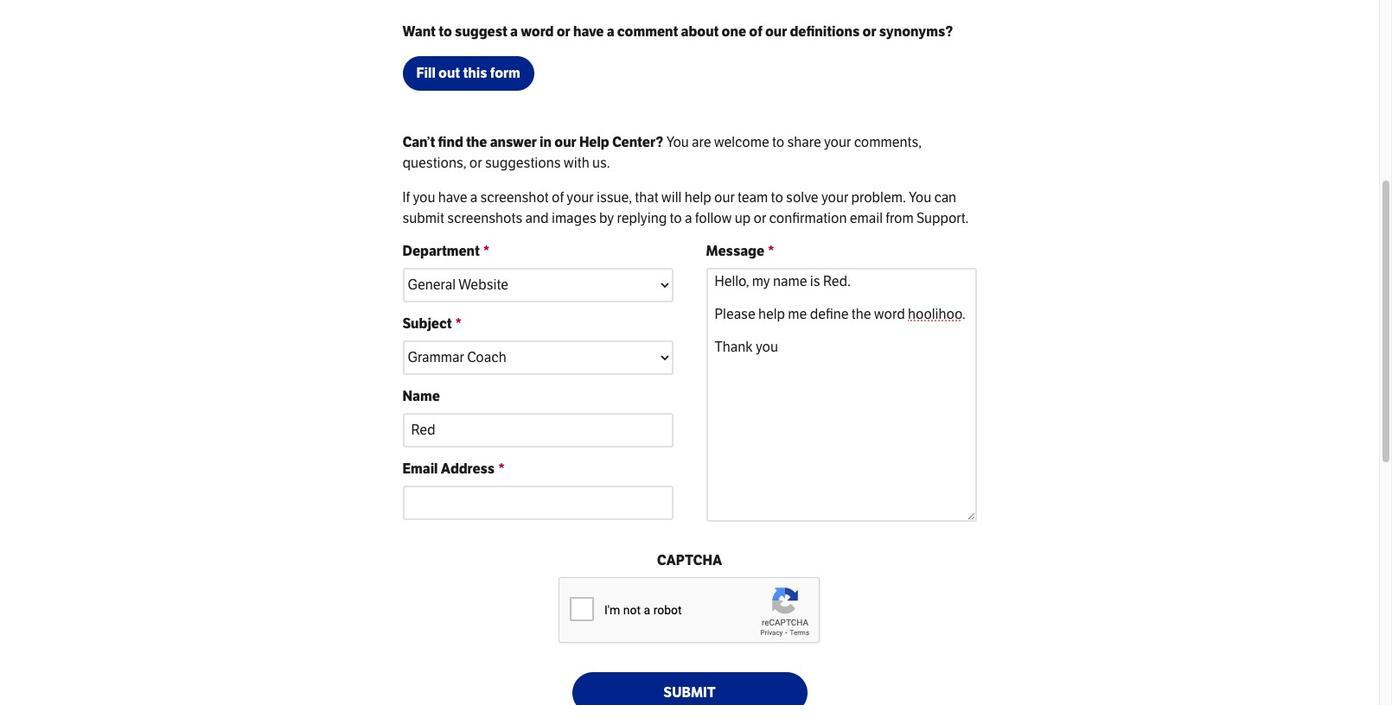 Task type: vqa. For each thing, say whether or not it's contained in the screenshot.
Pop culture in the right of the page
no



Task type: locate. For each thing, give the bounding box(es) containing it.
replying
[[617, 210, 667, 227]]

to right team
[[771, 189, 783, 206]]

our right one
[[765, 23, 787, 40]]

or
[[557, 23, 570, 40], [863, 23, 876, 40], [469, 155, 482, 171], [754, 210, 766, 227]]

images
[[552, 210, 596, 227]]

or inside if you have a screenshot of your issue, that will help our team to solve your problem. you can submit screenshots and images by replying to a follow up or confirmation email from support.
[[754, 210, 766, 227]]

1 vertical spatial of
[[552, 189, 564, 206]]

* for subject *
[[455, 316, 462, 332]]

your right share
[[824, 134, 851, 150]]

have inside if you have a screenshot of your issue, that will help our team to solve your problem. you can submit screenshots and images by replying to a follow up or confirmation email from support.
[[438, 189, 467, 206]]

definitions
[[790, 23, 860, 40]]

suggest
[[455, 23, 507, 40]]

follow
[[695, 210, 732, 227]]

that
[[635, 189, 659, 206]]

address
[[441, 461, 495, 477]]

your up 'images'
[[567, 189, 594, 206]]

have
[[573, 23, 604, 40], [438, 189, 467, 206]]

to right want
[[439, 23, 452, 40]]

problem.
[[851, 189, 906, 206]]

form
[[490, 65, 520, 81]]

0 vertical spatial you
[[666, 134, 689, 150]]

are
[[692, 134, 711, 150]]

email address *
[[403, 461, 505, 477]]

team
[[738, 189, 768, 206]]

* right subject
[[455, 316, 462, 332]]

your right solve
[[821, 189, 849, 206]]

or inside you are welcome to share your comments, questions, or suggestions with us.
[[469, 155, 482, 171]]

answer
[[490, 134, 537, 150]]

fill out this form link
[[403, 56, 534, 91]]

1 horizontal spatial our
[[714, 189, 735, 206]]

share
[[787, 134, 821, 150]]

1 horizontal spatial of
[[749, 23, 762, 40]]

our right the in on the left
[[555, 134, 576, 150]]

screenshot
[[480, 189, 549, 206]]

by
[[599, 210, 614, 227]]

us.
[[592, 155, 610, 171]]

fill
[[416, 65, 436, 81]]

*
[[483, 243, 490, 259], [768, 243, 775, 259], [455, 316, 462, 332], [498, 461, 505, 477]]

your
[[824, 134, 851, 150], [567, 189, 594, 206], [821, 189, 849, 206]]

this
[[463, 65, 487, 81]]

fill out this form
[[416, 65, 520, 81]]

1 horizontal spatial you
[[909, 189, 931, 206]]

captcha
[[657, 553, 722, 569]]

0 horizontal spatial our
[[555, 134, 576, 150]]

you left are in the top of the page
[[666, 134, 689, 150]]

to inside you are welcome to share your comments, questions, or suggestions with us.
[[772, 134, 784, 150]]

up
[[735, 210, 751, 227]]

will
[[661, 189, 682, 206]]

have right you
[[438, 189, 467, 206]]

of right one
[[749, 23, 762, 40]]

our up follow
[[714, 189, 735, 206]]

1 vertical spatial have
[[438, 189, 467, 206]]

0 vertical spatial have
[[573, 23, 604, 40]]

word
[[521, 23, 554, 40]]

* right the "message"
[[768, 243, 775, 259]]

None submit
[[572, 673, 807, 706]]

or right up
[[754, 210, 766, 227]]

0 vertical spatial our
[[765, 23, 787, 40]]

if
[[403, 189, 410, 206]]

to left share
[[772, 134, 784, 150]]

have right word
[[573, 23, 604, 40]]

to down "will"
[[670, 210, 682, 227]]

from
[[886, 210, 914, 227]]

a
[[510, 23, 518, 40], [607, 23, 614, 40], [470, 189, 478, 206], [685, 210, 692, 227]]

1 vertical spatial you
[[909, 189, 931, 206]]

* for department *
[[483, 243, 490, 259]]

or down the
[[469, 155, 482, 171]]

0 horizontal spatial have
[[438, 189, 467, 206]]

you
[[666, 134, 689, 150], [909, 189, 931, 206]]

0 horizontal spatial of
[[552, 189, 564, 206]]

can't
[[403, 134, 435, 150]]

solve
[[786, 189, 819, 206]]

1 horizontal spatial have
[[573, 23, 604, 40]]

screenshots
[[447, 210, 523, 227]]

want
[[403, 23, 436, 40]]

* down screenshots
[[483, 243, 490, 259]]

or right word
[[557, 23, 570, 40]]

2 vertical spatial our
[[714, 189, 735, 206]]

issue,
[[597, 189, 632, 206]]

None text field
[[706, 268, 977, 522], [403, 486, 673, 520], [706, 268, 977, 522], [403, 486, 673, 520]]

you left can
[[909, 189, 931, 206]]

of inside if you have a screenshot of your issue, that will help our team to solve your problem. you can submit screenshots and images by replying to a follow up or confirmation email from support.
[[552, 189, 564, 206]]

can
[[934, 189, 956, 206]]

in
[[540, 134, 552, 150]]

2 horizontal spatial our
[[765, 23, 787, 40]]

with
[[564, 155, 589, 171]]

email
[[850, 210, 883, 227]]

our
[[765, 23, 787, 40], [555, 134, 576, 150], [714, 189, 735, 206]]

1 vertical spatial our
[[555, 134, 576, 150]]

want to suggest a word or have a comment about one of our definitions or synonyms?
[[403, 23, 953, 40]]

* right "address"
[[498, 461, 505, 477]]

of
[[749, 23, 762, 40], [552, 189, 564, 206]]

center?
[[612, 134, 664, 150]]

0 horizontal spatial you
[[666, 134, 689, 150]]

to
[[439, 23, 452, 40], [772, 134, 784, 150], [771, 189, 783, 206], [670, 210, 682, 227]]

can't find the answer in our help center?
[[403, 134, 664, 150]]

help
[[579, 134, 609, 150]]

of up 'images'
[[552, 189, 564, 206]]

comments,
[[854, 134, 922, 150]]



Task type: describe. For each thing, give the bounding box(es) containing it.
a left comment at the top
[[607, 23, 614, 40]]

department
[[403, 243, 480, 259]]

submit
[[403, 210, 444, 227]]

or right definitions
[[863, 23, 876, 40]]

you inside if you have a screenshot of your issue, that will help our team to solve your problem. you can submit screenshots and images by replying to a follow up or confirmation email from support.
[[909, 189, 931, 206]]

comment
[[617, 23, 678, 40]]

your inside you are welcome to share your comments, questions, or suggestions with us.
[[824, 134, 851, 150]]

Name text field
[[403, 413, 673, 448]]

department *
[[403, 243, 490, 259]]

synonyms?
[[879, 23, 953, 40]]

name
[[403, 388, 440, 405]]

support.
[[916, 210, 969, 227]]

0 vertical spatial of
[[749, 23, 762, 40]]

message *
[[706, 243, 775, 259]]

about
[[681, 23, 719, 40]]

the
[[466, 134, 487, 150]]

find
[[438, 134, 463, 150]]

one
[[722, 23, 746, 40]]

out
[[438, 65, 460, 81]]

a up screenshots
[[470, 189, 478, 206]]

a down help
[[685, 210, 692, 227]]

you inside you are welcome to share your comments, questions, or suggestions with us.
[[666, 134, 689, 150]]

subject *
[[403, 316, 462, 332]]

and
[[525, 210, 549, 227]]

our inside if you have a screenshot of your issue, that will help our team to solve your problem. you can submit screenshots and images by replying to a follow up or confirmation email from support.
[[714, 189, 735, 206]]

a left word
[[510, 23, 518, 40]]

confirmation
[[769, 210, 847, 227]]

you
[[413, 189, 435, 206]]

help
[[685, 189, 711, 206]]

message
[[706, 243, 764, 259]]

you are welcome to share your comments, questions, or suggestions with us.
[[403, 134, 922, 171]]

* for message *
[[768, 243, 775, 259]]

suggestions
[[485, 155, 561, 171]]

welcome
[[714, 134, 769, 150]]

if you have a screenshot of your issue, that will help our team to solve your problem. you can submit screenshots and images by replying to a follow up or confirmation email from support.
[[403, 189, 969, 227]]

questions,
[[403, 155, 467, 171]]

subject
[[403, 316, 452, 332]]

email
[[403, 461, 438, 477]]



